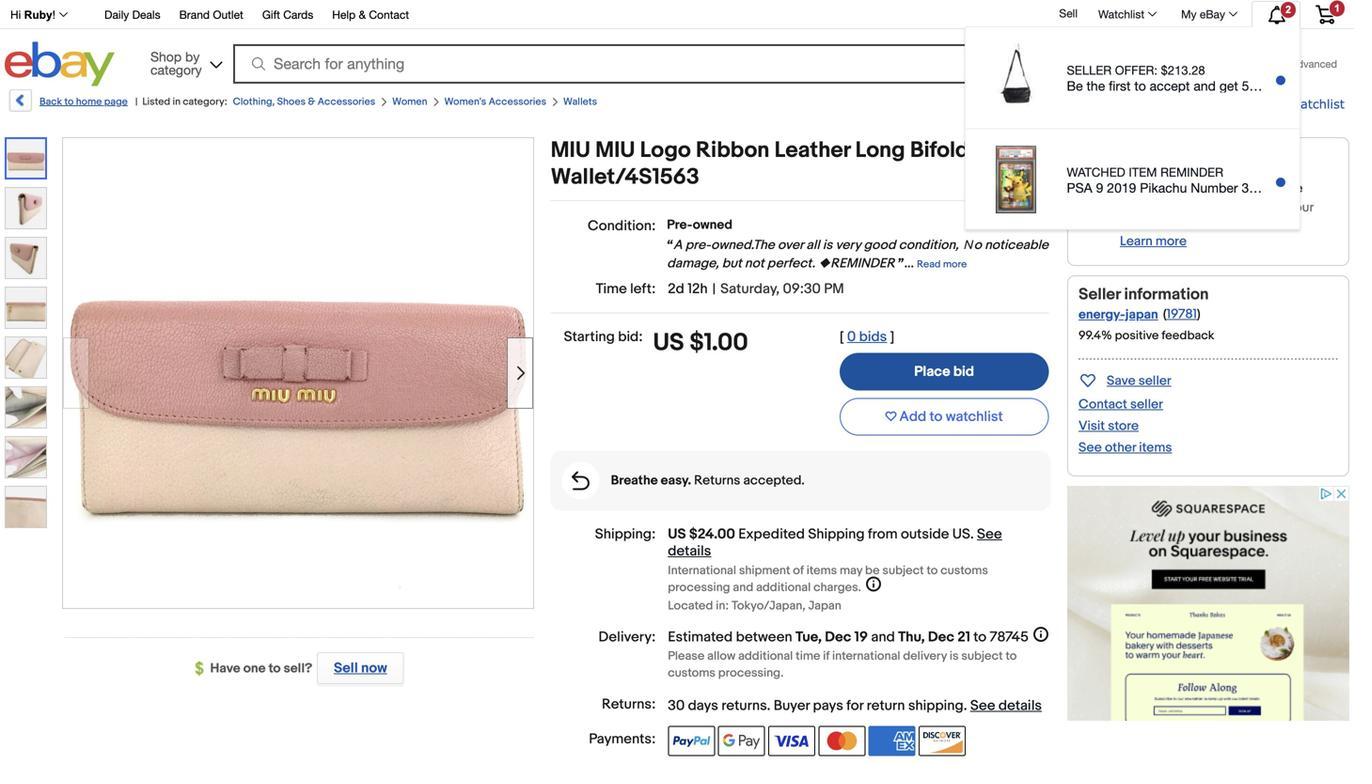Task type: vqa. For each thing, say whether or not it's contained in the screenshot.
All Categories
no



Task type: locate. For each thing, give the bounding box(es) containing it.
and right 19
[[872, 629, 895, 646]]

sell
[[1060, 7, 1078, 20], [334, 660, 358, 677]]

american express image
[[869, 727, 916, 757]]

us right outside
[[953, 526, 971, 543]]

accessories right women's
[[489, 96, 547, 108]]

all
[[807, 238, 820, 254]]

12h
[[688, 281, 708, 298]]

watchlist down the advanced at the top right
[[1290, 96, 1345, 111]]

0 vertical spatial additional
[[756, 581, 811, 596]]

0 vertical spatial shop
[[150, 49, 182, 64]]

condition:
[[588, 218, 656, 235]]

category
[[150, 62, 202, 78]]

guarantee
[[1236, 180, 1304, 197]]

$24.00
[[690, 526, 736, 543]]

accepted.
[[744, 473, 805, 489]]

1 vertical spatial |
[[713, 281, 716, 298]]

seller for save
[[1139, 373, 1172, 389]]

. left buyer
[[767, 698, 771, 715]]

0 horizontal spatial accessories
[[318, 96, 376, 108]]

1 horizontal spatial |
[[713, 281, 716, 298]]

accessories
[[318, 96, 376, 108], [489, 96, 547, 108]]

0 vertical spatial is
[[823, 238, 833, 254]]

0 horizontal spatial details
[[668, 543, 712, 560]]

shop for shop by category
[[150, 49, 182, 64]]

0 vertical spatial watchlist
[[1099, 8, 1145, 21]]

cards
[[283, 8, 314, 21]]

is down '21'
[[950, 650, 959, 664]]

see details link up may
[[668, 526, 1003, 560]]

details down 78745
[[999, 698, 1042, 715]]

picture 7 of 8 image
[[6, 437, 46, 478]]

1 horizontal spatial details
[[999, 698, 1042, 715]]

not
[[745, 256, 765, 272]]

0 horizontal spatial add
[[900, 409, 927, 426]]

brand outlet
[[179, 8, 244, 21]]

items up 'charges.'
[[807, 564, 837, 579]]

shop by category banner
[[0, 0, 1350, 231]]

0 horizontal spatial and
[[733, 581, 754, 596]]

back inside "link"
[[40, 96, 62, 108]]

0 horizontal spatial customs
[[668, 667, 716, 681]]

clothing, shoes & accessories link
[[233, 96, 376, 108]]

from
[[868, 526, 898, 543]]

1 vertical spatial sell
[[334, 660, 358, 677]]

miu left logo
[[596, 137, 635, 164]]

watchlist
[[946, 409, 1004, 426]]

0 vertical spatial see
[[1079, 440, 1102, 456]]

0 vertical spatial more
[[1156, 234, 1187, 250]]

0 horizontal spatial ebay
[[1121, 180, 1152, 197]]

confidence
[[1153, 151, 1232, 170]]

1 horizontal spatial add
[[1245, 96, 1269, 111]]

0 vertical spatial ebay
[[1200, 8, 1226, 21]]

google pay image
[[718, 727, 765, 757]]

1 horizontal spatial &
[[359, 8, 366, 21]]

1 horizontal spatial ebay
[[1200, 8, 1226, 21]]

1 horizontal spatial more
[[1156, 234, 1187, 250]]

additional inside international shipment of items may be subject to customs processing and additional charges.
[[756, 581, 811, 596]]

seller down save seller at the right of page
[[1131, 397, 1164, 413]]

19
[[855, 629, 868, 646]]

more down back. on the top
[[1156, 234, 1187, 250]]

to left home
[[64, 96, 74, 108]]

0 vertical spatial seller
[[1139, 373, 1172, 389]]

$213.28
[[1162, 63, 1206, 78]]

seller inside "button"
[[1139, 373, 1172, 389]]

1 vertical spatial see details link
[[971, 698, 1042, 715]]

1 horizontal spatial accessories
[[489, 96, 547, 108]]

located
[[668, 599, 714, 614]]

watchlist right "sell" link
[[1099, 8, 1145, 21]]

picture 8 of 8 image
[[6, 487, 46, 528]]

dec left '21'
[[928, 629, 955, 646]]

watchlist inside account navigation
[[1099, 8, 1145, 21]]

1 vertical spatial more
[[944, 259, 967, 271]]

1 vertical spatial &
[[308, 96, 315, 108]]

ebay down item
[[1121, 180, 1152, 197]]

0 horizontal spatial dec
[[825, 629, 852, 646]]

ebay inside account navigation
[[1200, 8, 1226, 21]]

good
[[864, 238, 896, 254]]

daily deals
[[104, 8, 160, 21]]

Search for anything text field
[[236, 46, 963, 82]]

1 horizontal spatial contact
[[1079, 397, 1128, 413]]

place
[[915, 364, 951, 381]]

0 horizontal spatial more
[[944, 259, 967, 271]]

1 vertical spatial watchlist
[[1290, 96, 1345, 111]]

see right shipping on the bottom of page
[[971, 698, 996, 715]]

help & contact
[[332, 8, 409, 21]]

2 vertical spatial see
[[971, 698, 996, 715]]

0 horizontal spatial subject
[[883, 564, 924, 579]]

and up the "located in: tokyo/japan, japan"
[[733, 581, 754, 596]]

returns
[[722, 698, 767, 715]]

0 vertical spatial subject
[[883, 564, 924, 579]]

| left listed
[[135, 96, 138, 108]]

0 vertical spatial see details link
[[668, 526, 1003, 560]]

1 vertical spatial and
[[872, 629, 895, 646]]

back to home page link
[[8, 89, 128, 119]]

add right the share
[[1245, 96, 1269, 111]]

seller information energy-japan ( 19781 ) 99.4% positive feedback
[[1079, 285, 1215, 343]]

1 horizontal spatial is
[[950, 650, 959, 664]]

accessories right shoes
[[318, 96, 376, 108]]

. up discover image
[[964, 698, 968, 715]]

add down place on the top of page
[[900, 409, 927, 426]]

sell inside account navigation
[[1060, 7, 1078, 20]]

starting bid:
[[564, 329, 643, 346]]

more inside " ... read more
[[944, 259, 967, 271]]

category:
[[183, 96, 227, 108]]

]
[[891, 329, 895, 346]]

1 vertical spatial with details__icon image
[[572, 472, 590, 491]]

share
[[1192, 96, 1228, 111]]

1 horizontal spatial watchlist
[[1290, 96, 1345, 111]]

ebay inside ebay money back guarantee get the item you ordered or your money back. learn more
[[1121, 180, 1152, 197]]

my ebay link
[[1171, 3, 1247, 25]]

sell for sell
[[1060, 7, 1078, 20]]

to inside "link"
[[64, 96, 74, 108]]

0 vertical spatial and
[[733, 581, 754, 596]]

advanced
[[1291, 58, 1338, 70]]

0 vertical spatial |
[[135, 96, 138, 108]]

be
[[866, 564, 880, 579]]

thu,
[[899, 629, 925, 646]]

picture 4 of 8 image
[[6, 288, 46, 328]]

add inside add to watchlist button
[[900, 409, 927, 426]]

19781 link
[[1167, 307, 1198, 323]]

to down advanced link
[[1273, 96, 1285, 111]]

items inside international shipment of items may be subject to customs processing and additional charges.
[[807, 564, 837, 579]]

contact seller link
[[1079, 397, 1164, 413]]

advertisement region
[[1068, 486, 1350, 722]]

&
[[359, 8, 366, 21], [308, 96, 315, 108]]

1 vertical spatial is
[[950, 650, 959, 664]]

0 vertical spatial with details__icon image
[[1083, 202, 1105, 225]]

us $24.00
[[668, 526, 736, 543]]

details inside 'see details'
[[668, 543, 712, 560]]

by
[[185, 49, 200, 64]]

0 vertical spatial sell
[[1060, 7, 1078, 20]]

to down outside
[[927, 564, 938, 579]]

back up you
[[1201, 180, 1233, 197]]

saturday,
[[721, 281, 780, 298]]

. right outside
[[971, 526, 974, 543]]

0 vertical spatial contact
[[369, 8, 409, 21]]

2 dec from the left
[[928, 629, 955, 646]]

1 accessories from the left
[[318, 96, 376, 108]]

feedback
[[1162, 329, 1215, 343]]

additional down "between"
[[739, 650, 793, 664]]

1 horizontal spatial dec
[[928, 629, 955, 646]]

add
[[1245, 96, 1269, 111], [900, 409, 927, 426]]

None submit
[[1124, 44, 1282, 84]]

more down ｎo
[[944, 259, 967, 271]]

contact right help
[[369, 8, 409, 21]]

1 vertical spatial back
[[1201, 180, 1233, 197]]

and
[[733, 581, 754, 596], [872, 629, 895, 646]]

dec up if
[[825, 629, 852, 646]]

0 horizontal spatial is
[[823, 238, 833, 254]]

1 vertical spatial contact
[[1079, 397, 1128, 413]]

0 horizontal spatial watchlist
[[1099, 8, 1145, 21]]

damage,
[[667, 256, 719, 272]]

see right outside
[[977, 526, 1003, 543]]

read more link
[[917, 256, 967, 272]]

back left home
[[40, 96, 62, 108]]

to left "watchlist"
[[930, 409, 943, 426]]

with details__icon image left the get
[[1083, 202, 1105, 225]]

shop left with
[[1083, 151, 1118, 170]]

0 horizontal spatial miu
[[551, 137, 591, 164]]

sell?
[[284, 661, 313, 677]]

us left $24.00
[[668, 526, 686, 543]]

0 horizontal spatial &
[[308, 96, 315, 108]]

women's accessories link
[[445, 96, 547, 108]]

0 vertical spatial details
[[668, 543, 712, 560]]

add inside add to watchlist link
[[1245, 96, 1269, 111]]

...
[[905, 256, 915, 272]]

1 vertical spatial see
[[977, 526, 1003, 543]]

99.4%
[[1079, 329, 1113, 343]]

see details link down 78745
[[971, 698, 1042, 715]]

1 horizontal spatial customs
[[941, 564, 989, 579]]

additional down of
[[756, 581, 811, 596]]

miu miu logo ribbon leather long bifold wallet/4s1563
[[551, 137, 969, 191]]

delivery
[[904, 650, 947, 664]]

clothing, shoes & accessories
[[233, 96, 376, 108]]

miu down wallets link
[[551, 137, 591, 164]]

us $1.00 main content
[[551, 137, 1051, 765]]

shop left by
[[150, 49, 182, 64]]

0 horizontal spatial contact
[[369, 8, 409, 21]]

with details__icon image left breathe
[[572, 472, 590, 491]]

sell now
[[334, 660, 387, 677]]

gift
[[262, 8, 280, 21]]

picture 3 of 8 image
[[6, 238, 46, 278]]

details up international
[[668, 543, 712, 560]]

| right 12h
[[713, 281, 716, 298]]

is right 'all'
[[823, 238, 833, 254]]

sell left now
[[334, 660, 358, 677]]

additional inside please allow additional time if international delivery is subject to customs processing.
[[739, 650, 793, 664]]

more inside ebay money back guarantee get the item you ordered or your money back. learn more
[[1156, 234, 1187, 250]]

shop
[[150, 49, 182, 64], [1083, 151, 1118, 170]]

see details
[[668, 526, 1003, 560]]

shop inside shop by category
[[150, 49, 182, 64]]

items right other
[[1140, 440, 1173, 456]]

your
[[1288, 200, 1314, 216]]

bids
[[860, 329, 887, 346]]

customs down the please
[[668, 667, 716, 681]]

1 horizontal spatial items
[[1140, 440, 1173, 456]]

pre-owned
[[667, 217, 733, 233]]

sell inside sell now link
[[334, 660, 358, 677]]

0 vertical spatial &
[[359, 8, 366, 21]]

see details link
[[668, 526, 1003, 560], [971, 698, 1042, 715]]

to down 78745
[[1006, 650, 1017, 664]]

seller inside contact seller visit store see other items
[[1131, 397, 1164, 413]]

us right bid:
[[653, 329, 685, 358]]

for
[[847, 698, 864, 715]]

ordered
[[1223, 200, 1271, 216]]

0 vertical spatial items
[[1140, 440, 1173, 456]]

1 vertical spatial additional
[[739, 650, 793, 664]]

items inside contact seller visit store see other items
[[1140, 440, 1173, 456]]

1 vertical spatial details
[[999, 698, 1042, 715]]

1 horizontal spatial shop
[[1083, 151, 1118, 170]]

with details__icon image inside us $1.00 main content
[[572, 472, 590, 491]]

us for us $1.00
[[653, 329, 685, 358]]

1 vertical spatial items
[[807, 564, 837, 579]]

miu miu logo ribbon leather long bifold wallet/4s1563 - picture 1 of 8 image
[[63, 136, 533, 607]]

1 horizontal spatial sell
[[1060, 7, 1078, 20]]

1 vertical spatial ebay
[[1121, 180, 1152, 197]]

dec
[[825, 629, 852, 646], [928, 629, 955, 646]]

1 horizontal spatial with details__icon image
[[1083, 202, 1105, 225]]

shop for shop with confidence
[[1083, 151, 1118, 170]]

& right shoes
[[308, 96, 315, 108]]

1 vertical spatial shop
[[1083, 151, 1118, 170]]

1 vertical spatial add
[[900, 409, 927, 426]]

2 miu from the left
[[596, 137, 635, 164]]

ribbon
[[696, 137, 770, 164]]

with details__icon image
[[1083, 202, 1105, 225], [572, 472, 590, 491]]

0 vertical spatial customs
[[941, 564, 989, 579]]

contact inside contact seller visit store see other items
[[1079, 397, 1128, 413]]

japan
[[809, 599, 842, 614]]

reminder
[[1161, 165, 1224, 180]]

customs down outside
[[941, 564, 989, 579]]

0 horizontal spatial back
[[40, 96, 62, 108]]

customs inside please allow additional time if international delivery is subject to customs processing.
[[668, 667, 716, 681]]

contact up visit store link
[[1079, 397, 1128, 413]]

1 vertical spatial subject
[[962, 650, 1003, 664]]

to inside please allow additional time if international delivery is subject to customs processing.
[[1006, 650, 1017, 664]]

none submit inside the shop by category banner
[[1124, 44, 1282, 84]]

0 horizontal spatial with details__icon image
[[572, 472, 590, 491]]

sell left watchlist link
[[1060, 7, 1078, 20]]

seller right "save"
[[1139, 373, 1172, 389]]

subject
[[883, 564, 924, 579], [962, 650, 1003, 664]]

0 horizontal spatial sell
[[334, 660, 358, 677]]

1 horizontal spatial subject
[[962, 650, 1003, 664]]

0
[[848, 329, 856, 346]]

to inside international shipment of items may be subject to customs processing and additional charges.
[[927, 564, 938, 579]]

0 horizontal spatial items
[[807, 564, 837, 579]]

subject inside international shipment of items may be subject to customs processing and additional charges.
[[883, 564, 924, 579]]

subject down '21'
[[962, 650, 1003, 664]]

0 horizontal spatial |
[[135, 96, 138, 108]]

1 vertical spatial seller
[[1131, 397, 1164, 413]]

0 vertical spatial add
[[1245, 96, 1269, 111]]

0 horizontal spatial shop
[[150, 49, 182, 64]]

1 vertical spatial customs
[[668, 667, 716, 681]]

see
[[1079, 440, 1102, 456], [977, 526, 1003, 543], [971, 698, 996, 715]]

subject right be
[[883, 564, 924, 579]]

ｎo
[[962, 238, 982, 254]]

additional
[[756, 581, 811, 596], [739, 650, 793, 664]]

1 horizontal spatial miu
[[596, 137, 635, 164]]

sell now link
[[313, 653, 404, 685]]

see down visit
[[1079, 440, 1102, 456]]

1 horizontal spatial back
[[1201, 180, 1233, 197]]

wallet/4s1563
[[551, 164, 700, 191]]

back to home page
[[40, 96, 128, 108]]

0 vertical spatial back
[[40, 96, 62, 108]]

ebay right the my
[[1200, 8, 1226, 21]]

& right help
[[359, 8, 366, 21]]



Task type: describe. For each thing, give the bounding box(es) containing it.
1 dec from the left
[[825, 629, 852, 646]]

09:30
[[783, 281, 821, 298]]

1 link
[[1305, 0, 1347, 27]]

energy-japan link
[[1079, 307, 1159, 323]]

in
[[173, 96, 181, 108]]

$1.00
[[690, 329, 749, 358]]

in:
[[716, 599, 729, 614]]

us for us $24.00
[[668, 526, 686, 543]]

30 days returns . buyer pays for return shipping . see details
[[668, 698, 1042, 715]]

seller for contact
[[1131, 397, 1164, 413]]

tue,
[[796, 629, 822, 646]]

sell for sell now
[[334, 660, 358, 677]]

help
[[332, 8, 356, 21]]

share button
[[1192, 96, 1228, 113]]

picture 6 of 8 image
[[6, 388, 46, 428]]

picture 2 of 8 image
[[6, 188, 46, 229]]

leather
[[775, 137, 851, 164]]

back inside ebay money back guarantee get the item you ordered or your money back. learn more
[[1201, 180, 1233, 197]]

account navigation
[[0, 0, 1350, 231]]

buyer
[[774, 698, 810, 715]]

condition,
[[899, 238, 959, 254]]

seller
[[1079, 285, 1121, 305]]

one
[[243, 661, 266, 677]]

2d
[[668, 281, 685, 298]]

watchlist link
[[1089, 3, 1166, 25]]

19781
[[1167, 307, 1198, 323]]

listed
[[142, 96, 170, 108]]

money
[[1121, 215, 1161, 231]]

with details__icon image for breathe easy.
[[572, 472, 590, 491]]

2 horizontal spatial .
[[971, 526, 974, 543]]

daily deals link
[[104, 5, 160, 26]]

paypal image
[[668, 727, 715, 757]]

allow
[[708, 650, 736, 664]]

pre-
[[686, 238, 711, 254]]

women's accessories
[[445, 96, 547, 108]]

(
[[1164, 307, 1167, 323]]

subject inside please allow additional time if international delivery is subject to customs processing.
[[962, 650, 1003, 664]]

energy-
[[1079, 307, 1126, 323]]

add to watchlist button
[[840, 398, 1049, 436]]

visa image
[[769, 727, 816, 757]]

noticeable
[[985, 238, 1049, 254]]

sell link
[[1051, 7, 1087, 20]]

international
[[833, 650, 901, 664]]

30
[[668, 698, 685, 715]]

with
[[1122, 151, 1150, 170]]

customs inside international shipment of items may be subject to customs processing and additional charges.
[[941, 564, 989, 579]]

is inside please allow additional time if international delivery is subject to customs processing.
[[950, 650, 959, 664]]

left:
[[630, 281, 656, 298]]

picture 1 of 8 image
[[7, 139, 45, 178]]

seller offer: $213.28
[[1067, 63, 1206, 78]]

master card image
[[819, 727, 866, 757]]

have one to sell?
[[210, 661, 313, 677]]

breathe easy. returns accepted.
[[611, 473, 805, 489]]

& inside help & contact "link"
[[359, 8, 366, 21]]

shipping
[[909, 698, 964, 715]]

place bid button
[[840, 353, 1049, 391]]

money
[[1155, 180, 1198, 197]]

[ 0 bids ]
[[840, 329, 895, 346]]

logo
[[640, 137, 691, 164]]

time
[[596, 281, 627, 298]]

gift cards
[[262, 8, 314, 21]]

now
[[361, 660, 387, 677]]

back.
[[1164, 215, 1197, 231]]

bid:
[[618, 329, 643, 346]]

bid
[[954, 364, 975, 381]]

offer:
[[1116, 63, 1158, 78]]

2 accessories from the left
[[489, 96, 547, 108]]

and inside international shipment of items may be subject to customs processing and additional charges.
[[733, 581, 754, 596]]

2 button
[[1252, 1, 1301, 27]]

bifold
[[911, 137, 969, 164]]

the
[[1146, 200, 1166, 216]]

dollar sign image
[[195, 662, 210, 677]]

item
[[1129, 165, 1158, 180]]

ebay money back guarantee get the item you ordered or your money back. learn more
[[1121, 180, 1314, 250]]

picture 5 of 8 image
[[6, 338, 46, 378]]

watched
[[1067, 165, 1126, 180]]

add for add to watchlist
[[900, 409, 927, 426]]

brand
[[179, 8, 210, 21]]

watched item reminder
[[1067, 165, 1224, 180]]

if
[[823, 650, 830, 664]]

1 horizontal spatial .
[[964, 698, 968, 715]]

contact inside help & contact "link"
[[369, 8, 409, 21]]

[
[[840, 329, 844, 346]]

discover image
[[919, 727, 966, 757]]

to inside button
[[930, 409, 943, 426]]

◆reminder
[[819, 256, 895, 272]]

long
[[856, 137, 906, 164]]

hi ruby !
[[10, 8, 56, 21]]

to right one
[[269, 661, 281, 677]]

time
[[796, 650, 821, 664]]

add to watchlist link
[[1245, 96, 1345, 113]]

daily
[[104, 8, 129, 21]]

international shipment of items may be subject to customs processing and additional charges.
[[668, 564, 989, 596]]

perfect.
[[768, 256, 816, 272]]

"
[[667, 238, 674, 254]]

see details link for expedited shipping from outside us .
[[668, 526, 1003, 560]]

with details__icon image for ebay money back guarantee
[[1083, 202, 1105, 225]]

shop with confidence
[[1083, 151, 1232, 170]]

seller offer: $213.28 link
[[968, 29, 1299, 128]]

see details link for 30 days returns . buyer pays for return shipping . see details
[[971, 698, 1042, 715]]

processing
[[668, 581, 731, 596]]

to right '21'
[[974, 629, 987, 646]]

1 horizontal spatial and
[[872, 629, 895, 646]]

is inside " a pre-owned.the over all is very good condition, ｎo noticeable damage, but not perfect.  ◆reminder
[[823, 238, 833, 254]]

0 horizontal spatial .
[[767, 698, 771, 715]]

| inside us $1.00 main content
[[713, 281, 716, 298]]

see inside 'see details'
[[977, 526, 1003, 543]]

ruby
[[24, 8, 52, 21]]

" a pre-owned.the over all is very good condition, ｎo noticeable damage, but not perfect.  ◆reminder
[[667, 238, 1049, 272]]

but
[[722, 256, 742, 272]]

pre-
[[667, 217, 693, 233]]

" ... read more
[[898, 256, 967, 272]]

1
[[1335, 2, 1341, 14]]

processing.
[[719, 667, 784, 681]]

see inside contact seller visit store see other items
[[1079, 440, 1102, 456]]

breathe
[[611, 473, 658, 489]]

located in: tokyo/japan, japan
[[668, 599, 842, 614]]

1 miu from the left
[[551, 137, 591, 164]]

save seller
[[1107, 373, 1172, 389]]

wallets link
[[564, 96, 597, 108]]

over
[[778, 238, 804, 254]]

shoes
[[277, 96, 306, 108]]

add for add to watchlist
[[1245, 96, 1269, 111]]

read
[[917, 259, 941, 271]]

visit
[[1079, 419, 1106, 435]]



